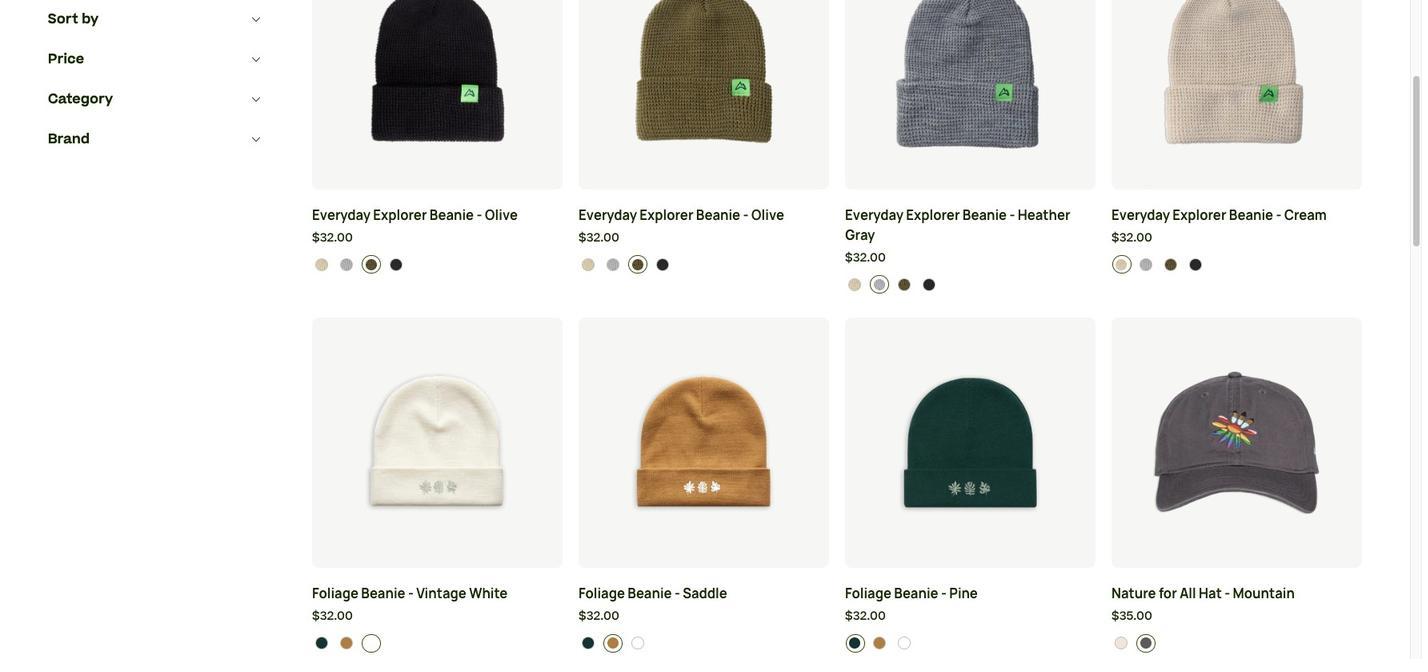 Task type: vqa. For each thing, say whether or not it's contained in the screenshot.
Olive $40.00 link
no



Task type: locate. For each thing, give the bounding box(es) containing it.
foliage inside the foliage beanie - saddle $32.00
[[579, 585, 625, 603]]

0 horizontal spatial heather gray radio
[[337, 256, 357, 274]]

olive image for first heather gray image from the left
[[365, 258, 378, 271]]

option group for "$32.00" link related to heather gray icon
[[846, 276, 1097, 294]]

foliage beanie - pine link
[[845, 585, 1096, 605]]

2 horizontal spatial olive image
[[1165, 258, 1178, 271]]

option group for foliage beanie - pine's saddle image "$32.00" link
[[846, 635, 1097, 653]]

0 horizontal spatial pine image
[[315, 637, 328, 650]]

everyday explorer beanie - olive link
[[312, 205, 563, 225], [579, 205, 829, 225]]

1 horizontal spatial vintage white radio
[[895, 635, 915, 653]]

0 vertical spatial heather gray radio
[[1137, 256, 1156, 274]]

1 horizontal spatial olive image
[[632, 258, 644, 271]]

beanie inside 'everyday explorer beanie - heather gray $32.00'
[[963, 206, 1007, 224]]

1 everyday from the left
[[312, 206, 371, 224]]

Vintage White radio
[[629, 635, 648, 653], [895, 635, 915, 653]]

2 pine radio from the left
[[579, 635, 598, 653]]

black image inside option
[[1189, 258, 1202, 271]]

3 vintage white image from the left
[[898, 637, 911, 650]]

Pine radio
[[313, 635, 332, 653], [579, 635, 598, 653]]

- inside foliage beanie - vintage white $32.00
[[408, 585, 414, 603]]

0 horizontal spatial everyday explorer beanie - olive $32.00
[[312, 206, 518, 246]]

0 horizontal spatial vintage white image
[[365, 637, 378, 650]]

3 pine image from the left
[[849, 637, 862, 650]]

foliage beanie - vintage white link
[[312, 585, 563, 605]]

everyday explorer beanie - olive $32.00
[[312, 206, 518, 246], [579, 206, 785, 246]]

1 horizontal spatial heather gray image
[[607, 258, 620, 271]]

$32.00 link for second heather gray image
[[579, 229, 829, 248]]

1 horizontal spatial pine radio
[[579, 635, 598, 653]]

vintage white image down the foliage beanie - saddle $32.00
[[632, 637, 644, 650]]

2 horizontal spatial vintage white image
[[898, 637, 911, 650]]

pine image down the foliage beanie - saddle $32.00
[[582, 637, 595, 650]]

2 saddle radio from the left
[[871, 635, 890, 653]]

2 everyday explorer beanie - olive $32.00 from the left
[[579, 206, 785, 246]]

option group for "$32.00" link related to saddle image corresponding to foliage beanie - saddle
[[579, 635, 830, 653]]

1 olive image from the left
[[365, 258, 378, 271]]

1 pine radio from the left
[[313, 635, 332, 653]]

3 heather gray image from the left
[[1140, 258, 1153, 271]]

2 horizontal spatial pine image
[[849, 637, 862, 650]]

3 olive image from the left
[[1165, 258, 1178, 271]]

category button
[[48, 79, 264, 119]]

Vintage White radio
[[362, 635, 381, 653]]

cream image for first heather gray image from the left
[[315, 258, 328, 271]]

black image
[[390, 258, 402, 271], [656, 258, 669, 271]]

black image right olive option
[[1189, 258, 1202, 271]]

everyday inside everyday explorer beanie - cream $32.00
[[1112, 206, 1171, 224]]

everyday for "$32.00" link related to heather gray icon
[[845, 206, 904, 224]]

pine image inside option
[[849, 637, 862, 650]]

saddle image right pine option at right
[[873, 637, 886, 650]]

4 everyday from the left
[[1112, 206, 1171, 224]]

by
[[82, 10, 99, 29]]

2 saddle image from the left
[[873, 637, 886, 650]]

black image
[[1189, 258, 1202, 271], [923, 278, 936, 291]]

1 heather gray image from the left
[[340, 258, 353, 271]]

olive for everyday explorer beanie - olive link corresponding to black radio corresponding to olive icon corresponding to first heather gray image from the left
[[485, 206, 518, 224]]

$32.00 inside the foliage beanie - saddle $32.00
[[579, 609, 620, 625]]

sort by
[[48, 10, 99, 29]]

-
[[477, 206, 482, 224], [743, 206, 749, 224], [1010, 206, 1016, 224], [1277, 206, 1282, 224], [408, 585, 414, 603], [675, 585, 680, 603], [942, 585, 947, 603], [1225, 585, 1231, 603]]

vintage white radio for pine
[[895, 635, 915, 653]]

saddle radio down the foliage beanie - saddle $32.00
[[604, 635, 623, 653]]

saddle image down the foliage beanie - saddle $32.00
[[607, 637, 620, 650]]

1 horizontal spatial olive
[[752, 206, 785, 224]]

1 horizontal spatial vintage white image
[[632, 637, 644, 650]]

0 vertical spatial black image
[[1189, 258, 1202, 271]]

1 explorer from the left
[[373, 206, 427, 224]]

0 horizontal spatial foliage
[[312, 585, 359, 603]]

pine
[[950, 585, 978, 603]]

cream radio for everyday explorer beanie - cream
[[1113, 256, 1132, 274]]

2 vintage white radio from the left
[[895, 635, 915, 653]]

2 black image from the left
[[656, 258, 669, 271]]

0 horizontal spatial saddle radio
[[604, 635, 623, 653]]

explorer for black radio for olive icon associated with second heather gray image
[[640, 206, 694, 224]]

1 foliage from the left
[[312, 585, 359, 603]]

saddle image for foliage beanie - pine
[[873, 637, 886, 650]]

0 horizontal spatial saddle image
[[607, 637, 620, 650]]

Heather Gray radio
[[337, 256, 357, 274], [604, 256, 623, 274]]

0 horizontal spatial heather gray radio
[[871, 276, 890, 294]]

$32.00 link
[[312, 229, 563, 248], [579, 229, 829, 248], [1112, 229, 1363, 248], [845, 250, 1096, 268], [312, 609, 563, 627], [579, 609, 829, 627], [845, 609, 1096, 627]]

olive radio for black radio associated with olive image
[[895, 276, 915, 294]]

olive
[[485, 206, 518, 224], [752, 206, 785, 224]]

explorer inside everyday explorer beanie - cream $32.00
[[1173, 206, 1227, 224]]

explorer for black option
[[1173, 206, 1227, 224]]

everyday inside 'everyday explorer beanie - heather gray $32.00'
[[845, 206, 904, 224]]

mountain
[[1233, 585, 1295, 603]]

1 horizontal spatial black radio
[[653, 256, 673, 274]]

vintage white image down foliage beanie - pine $32.00
[[898, 637, 911, 650]]

- inside 'everyday explorer beanie - heather gray $32.00'
[[1010, 206, 1016, 224]]

heather gray image
[[340, 258, 353, 271], [607, 258, 620, 271], [1140, 258, 1153, 271]]

1 horizontal spatial pine image
[[582, 637, 595, 650]]

saddle image for foliage beanie - saddle
[[607, 637, 620, 650]]

olive radio for black radio corresponding to olive icon corresponding to first heather gray image from the left
[[362, 256, 381, 274]]

1 horizontal spatial heather gray radio
[[604, 256, 623, 274]]

1 horizontal spatial saddle image
[[873, 637, 886, 650]]

1 horizontal spatial foliage
[[579, 585, 625, 603]]

1 everyday explorer beanie - olive link from the left
[[312, 205, 563, 225]]

0 horizontal spatial olive
[[485, 206, 518, 224]]

explorer
[[373, 206, 427, 224], [640, 206, 694, 224], [907, 206, 960, 224], [1173, 206, 1227, 224]]

vintage white radio for saddle
[[629, 635, 648, 653]]

$32.00 link for saddle icon on the left of the page
[[312, 609, 563, 627]]

heather gray radio left olive image
[[871, 276, 890, 294]]

Cream radio
[[313, 256, 332, 274], [846, 276, 865, 294]]

1 everyday explorer beanie - olive $32.00 from the left
[[312, 206, 518, 246]]

1 vertical spatial heather gray radio
[[871, 276, 890, 294]]

Black radio
[[1187, 256, 1206, 274]]

1 horizontal spatial black image
[[656, 258, 669, 271]]

black image for black radio corresponding to olive icon corresponding to first heather gray image from the left
[[390, 258, 402, 271]]

0 horizontal spatial everyday explorer beanie - olive link
[[312, 205, 563, 225]]

1 olive from the left
[[485, 206, 518, 224]]

Pine radio
[[846, 635, 865, 653]]

foliage
[[312, 585, 359, 603], [579, 585, 625, 603], [845, 585, 892, 603]]

olive image
[[898, 278, 911, 291]]

foliage for foliage beanie - pine
[[845, 585, 892, 603]]

0 horizontal spatial cream radio
[[313, 256, 332, 274]]

vintage white image for vintage
[[365, 637, 378, 650]]

saddle radio right pine option at right
[[871, 635, 890, 653]]

2 horizontal spatial heather gray image
[[1140, 258, 1153, 271]]

2 heather gray radio from the left
[[604, 256, 623, 274]]

2 olive from the left
[[752, 206, 785, 224]]

$35.00 link
[[1112, 609, 1363, 627]]

everyday explorer beanie - cream link
[[1112, 205, 1363, 225]]

pine image for foliage beanie - vintage white
[[315, 637, 328, 650]]

beanie
[[430, 206, 474, 224], [696, 206, 741, 224], [963, 206, 1007, 224], [1230, 206, 1274, 224], [361, 585, 406, 603], [628, 585, 672, 603], [895, 585, 939, 603]]

foliage inside foliage beanie - pine $32.00
[[845, 585, 892, 603]]

1 heather gray radio from the left
[[337, 256, 357, 274]]

1 vertical spatial cream radio
[[846, 276, 865, 294]]

nature for all hat - mountain link
[[1112, 585, 1363, 605]]

$32.00
[[312, 229, 353, 246], [579, 229, 620, 246], [1112, 229, 1153, 246], [845, 250, 886, 266], [312, 609, 353, 625], [579, 609, 620, 625], [845, 609, 886, 625]]

heather gray radio for $32.00's cream option
[[337, 256, 357, 274]]

beanie inside foliage beanie - pine $32.00
[[895, 585, 939, 603]]

1 vintage white image from the left
[[365, 637, 378, 650]]

1 saddle radio from the left
[[604, 635, 623, 653]]

everyday explorer beanie - olive link for black radio corresponding to olive icon corresponding to first heather gray image from the left
[[312, 205, 563, 225]]

Olive radio
[[1162, 256, 1181, 274]]

2 everyday explorer beanie - olive link from the left
[[579, 205, 829, 225]]

Olive radio
[[362, 256, 381, 274], [629, 256, 648, 274], [895, 276, 915, 294]]

cream
[[1285, 206, 1327, 224]]

heather gray radio left olive option
[[1137, 256, 1156, 274]]

0 horizontal spatial pine radio
[[313, 635, 332, 653]]

0 horizontal spatial black image
[[923, 278, 936, 291]]

explorer inside 'everyday explorer beanie - heather gray $32.00'
[[907, 206, 960, 224]]

2 olive image from the left
[[632, 258, 644, 271]]

0 horizontal spatial olive image
[[365, 258, 378, 271]]

olive for everyday explorer beanie - olive link for black radio for olive icon associated with second heather gray image
[[752, 206, 785, 224]]

1 horizontal spatial everyday explorer beanie - olive $32.00
[[579, 206, 785, 246]]

hat
[[1199, 585, 1222, 603]]

foliage beanie - pine $32.00
[[845, 585, 978, 625]]

2 horizontal spatial black radio
[[920, 276, 939, 294]]

everyday for "$32.00" link related to third heather gray image
[[1112, 206, 1171, 224]]

2 everyday from the left
[[579, 206, 637, 224]]

Cream radio
[[579, 256, 598, 274], [1113, 256, 1132, 274], [1113, 635, 1132, 653]]

2 vintage white image from the left
[[632, 637, 644, 650]]

cream image for heather gray icon
[[849, 278, 862, 291]]

black image right olive image
[[923, 278, 936, 291]]

saddle radio for foliage beanie - saddle
[[604, 635, 623, 653]]

1 vertical spatial black image
[[923, 278, 936, 291]]

vintage white radio down the foliage beanie - saddle $32.00
[[629, 635, 648, 653]]

1 pine image from the left
[[315, 637, 328, 650]]

pine image down foliage beanie - pine $32.00
[[849, 637, 862, 650]]

pine radio left saddle icon on the left of the page
[[313, 635, 332, 653]]

vintage white image inside radio
[[365, 637, 378, 650]]

pine radio down the foliage beanie - saddle $32.00
[[579, 635, 598, 653]]

0 horizontal spatial vintage white radio
[[629, 635, 648, 653]]

foliage inside foliage beanie - vintage white $32.00
[[312, 585, 359, 603]]

pine image
[[315, 637, 328, 650], [582, 637, 595, 650], [849, 637, 862, 650]]

heather gray radio for gray
[[871, 276, 890, 294]]

vintage white image
[[365, 637, 378, 650], [632, 637, 644, 650], [898, 637, 911, 650]]

category
[[48, 90, 113, 109]]

3 explorer from the left
[[907, 206, 960, 224]]

2 pine image from the left
[[582, 637, 595, 650]]

2 explorer from the left
[[640, 206, 694, 224]]

Mountain radio
[[1137, 635, 1156, 653]]

cream radio for $32.00
[[313, 256, 332, 274]]

1 horizontal spatial saddle radio
[[871, 635, 890, 653]]

olive image inside option
[[1165, 258, 1178, 271]]

pine image left saddle icon on the left of the page
[[315, 637, 328, 650]]

cream image
[[315, 258, 328, 271], [582, 258, 595, 271], [849, 278, 862, 291], [1115, 637, 1128, 650]]

beanie inside foliage beanie - vintage white $32.00
[[361, 585, 406, 603]]

3 everyday from the left
[[845, 206, 904, 224]]

- inside nature for all hat - mountain $35.00
[[1225, 585, 1231, 603]]

$32.00 link for first heather gray image from the left
[[312, 229, 563, 248]]

Heather Gray radio
[[1137, 256, 1156, 274], [871, 276, 890, 294]]

0 horizontal spatial heather gray image
[[340, 258, 353, 271]]

heather gray radio for cream radio for everyday explorer beanie - olive
[[604, 256, 623, 274]]

1 black image from the left
[[390, 258, 402, 271]]

0 horizontal spatial olive radio
[[362, 256, 381, 274]]

saddle image
[[607, 637, 620, 650], [873, 637, 886, 650]]

Black radio
[[387, 256, 406, 274], [653, 256, 673, 274], [920, 276, 939, 294]]

olive image
[[365, 258, 378, 271], [632, 258, 644, 271], [1165, 258, 1178, 271]]

1 vintage white radio from the left
[[629, 635, 648, 653]]

2 horizontal spatial olive radio
[[895, 276, 915, 294]]

1 horizontal spatial olive radio
[[629, 256, 648, 274]]

2 horizontal spatial foliage
[[845, 585, 892, 603]]

4 explorer from the left
[[1173, 206, 1227, 224]]

Saddle radio
[[337, 635, 357, 653]]

$32.00 inside foliage beanie - pine $32.00
[[845, 609, 886, 625]]

cream radio for gray
[[846, 276, 865, 294]]

pine radio for foliage beanie - saddle
[[579, 635, 598, 653]]

0 horizontal spatial black image
[[390, 258, 402, 271]]

explorer for black radio associated with olive image
[[907, 206, 960, 224]]

option group
[[313, 256, 563, 274], [579, 256, 830, 274], [1113, 256, 1363, 274], [846, 276, 1097, 294], [313, 635, 563, 653], [579, 635, 830, 653], [846, 635, 1097, 653], [1113, 635, 1363, 653]]

0 vertical spatial cream radio
[[313, 256, 332, 274]]

vintage white radio down foliage beanie - pine $32.00
[[895, 635, 915, 653]]

vintage white image right saddle option
[[365, 637, 378, 650]]

1 horizontal spatial cream radio
[[846, 276, 865, 294]]

mountain image
[[1140, 637, 1153, 650]]

2 foliage from the left
[[579, 585, 625, 603]]

1 horizontal spatial everyday explorer beanie - olive link
[[579, 205, 829, 225]]

1 horizontal spatial black image
[[1189, 258, 1202, 271]]

black image for $32.00
[[1189, 258, 1202, 271]]

everyday
[[312, 206, 371, 224], [579, 206, 637, 224], [845, 206, 904, 224], [1112, 206, 1171, 224]]

brand
[[48, 130, 90, 149]]

cream radio for nature for all hat - mountain
[[1113, 635, 1132, 653]]

everyday explorer beanie - olive $32.00 for black radio corresponding to olive icon corresponding to first heather gray image from the left
[[312, 206, 518, 246]]

1 saddle image from the left
[[607, 637, 620, 650]]

1 horizontal spatial heather gray radio
[[1137, 256, 1156, 274]]

3 foliage from the left
[[845, 585, 892, 603]]

vintage
[[417, 585, 467, 603]]

Saddle radio
[[604, 635, 623, 653], [871, 635, 890, 653]]

0 horizontal spatial black radio
[[387, 256, 406, 274]]



Task type: describe. For each thing, give the bounding box(es) containing it.
black radio for olive icon associated with second heather gray image
[[653, 256, 673, 274]]

option group for "$32.00" link for saddle icon on the left of the page
[[313, 635, 563, 653]]

$32.00 link for saddle image corresponding to foliage beanie - saddle
[[579, 609, 829, 627]]

cream radio for everyday explorer beanie - olive
[[579, 256, 598, 274]]

$32.00 inside 'everyday explorer beanie - heather gray $32.00'
[[845, 250, 886, 266]]

price button
[[48, 39, 264, 79]]

black radio for olive image
[[920, 276, 939, 294]]

nature
[[1112, 585, 1157, 603]]

$35.00
[[1112, 609, 1153, 625]]

black image for black radio for olive icon associated with second heather gray image
[[656, 258, 669, 271]]

brand button
[[48, 119, 264, 159]]

for
[[1159, 585, 1178, 603]]

everyday explorer beanie - heather gray link
[[845, 205, 1096, 246]]

$32.00 link for foliage beanie - pine's saddle image
[[845, 609, 1096, 627]]

foliage beanie - saddle $32.00
[[579, 585, 728, 625]]

beanie inside everyday explorer beanie - cream $32.00
[[1230, 206, 1274, 224]]

black radio for olive icon corresponding to first heather gray image from the left
[[387, 256, 406, 274]]

cream image for second heather gray image
[[582, 258, 595, 271]]

pine image for foliage beanie - pine
[[849, 637, 862, 650]]

- inside everyday explorer beanie - cream $32.00
[[1277, 206, 1282, 224]]

olive radio for black radio for olive icon associated with second heather gray image
[[629, 256, 648, 274]]

$32.00 link for heather gray icon
[[845, 250, 1096, 268]]

olive image for third heather gray image
[[1165, 258, 1178, 271]]

foliage for foliage beanie - saddle
[[579, 585, 625, 603]]

nature for all hat - mountain $35.00
[[1112, 585, 1295, 625]]

white
[[469, 585, 508, 603]]

everyday explorer beanie - heather gray $32.00
[[845, 206, 1071, 266]]

sort
[[48, 10, 78, 29]]

heather gray radio for $32.00
[[1137, 256, 1156, 274]]

explorer for black radio corresponding to olive icon corresponding to first heather gray image from the left
[[373, 206, 427, 224]]

vintage white image for pine
[[898, 637, 911, 650]]

option group for $35.00 'link'
[[1113, 635, 1363, 653]]

2 heather gray image from the left
[[607, 258, 620, 271]]

price
[[48, 50, 84, 69]]

everyday for "$32.00" link corresponding to second heather gray image
[[579, 206, 637, 224]]

foliage beanie - vintage white $32.00
[[312, 585, 508, 625]]

option group for "$32.00" link corresponding to second heather gray image
[[579, 256, 830, 274]]

saddle radio for foliage beanie - pine
[[871, 635, 890, 653]]

everyday explorer beanie - cream $32.00
[[1112, 206, 1327, 246]]

$32.00 inside foliage beanie - vintage white $32.00
[[312, 609, 353, 625]]

option group for "$32.00" link associated with first heather gray image from the left
[[313, 256, 563, 274]]

foliage for foliage beanie - vintage white
[[312, 585, 359, 603]]

saddle
[[683, 585, 728, 603]]

everyday explorer beanie - olive link for black radio for olive icon associated with second heather gray image
[[579, 205, 829, 225]]

sort by button
[[48, 0, 264, 39]]

- inside the foliage beanie - saddle $32.00
[[675, 585, 680, 603]]

gray
[[845, 226, 875, 244]]

vintage white image for saddle
[[632, 637, 644, 650]]

heather
[[1018, 206, 1071, 224]]

pine image for foliage beanie - saddle
[[582, 637, 595, 650]]

black image for gray
[[923, 278, 936, 291]]

cream image
[[1115, 258, 1128, 271]]

saddle image
[[340, 637, 353, 650]]

heather gray image
[[873, 278, 886, 291]]

beanie inside the foliage beanie - saddle $32.00
[[628, 585, 672, 603]]

- inside foliage beanie - pine $32.00
[[942, 585, 947, 603]]

$32.00 link for third heather gray image
[[1112, 229, 1363, 248]]

pine radio for foliage beanie - vintage white
[[313, 635, 332, 653]]

all
[[1180, 585, 1197, 603]]

$32.00 inside everyday explorer beanie - cream $32.00
[[1112, 229, 1153, 246]]

option group for "$32.00" link related to third heather gray image
[[1113, 256, 1363, 274]]

everyday explorer beanie - olive $32.00 for black radio for olive icon associated with second heather gray image
[[579, 206, 785, 246]]

foliage beanie - saddle link
[[579, 585, 829, 605]]

olive image for second heather gray image
[[632, 258, 644, 271]]

everyday for "$32.00" link associated with first heather gray image from the left
[[312, 206, 371, 224]]

cream image for mountain icon
[[1115, 637, 1128, 650]]



